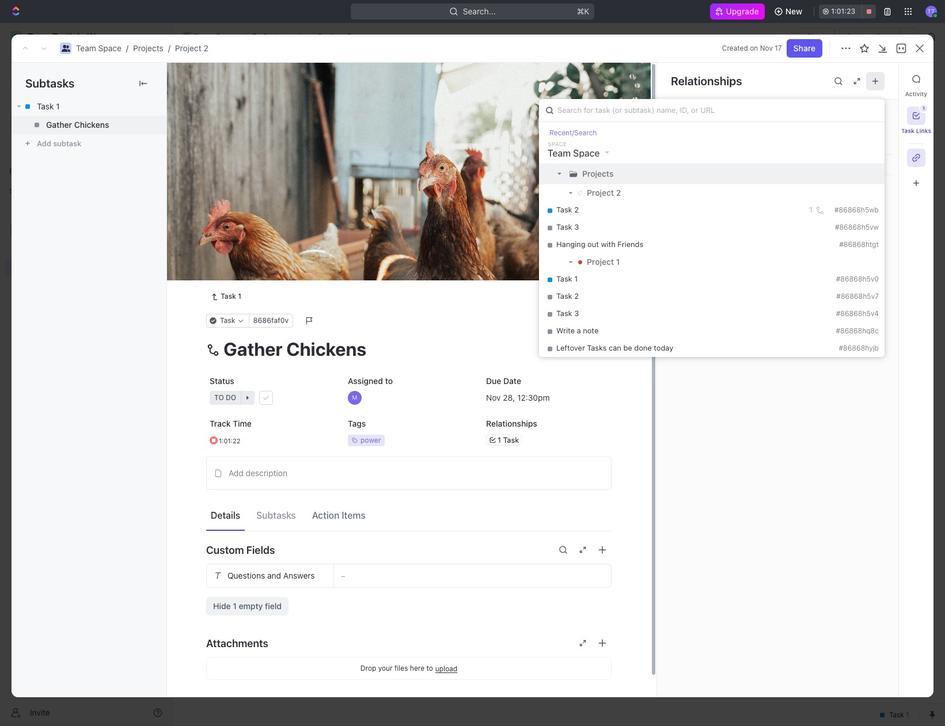 Task type: describe. For each thing, give the bounding box(es) containing it.
1 vertical spatial projects
[[133, 43, 163, 53]]

in progress
[[214, 162, 260, 171]]

automations
[[847, 32, 895, 41]]

0 vertical spatial task 2
[[557, 205, 579, 214]]

can
[[609, 344, 622, 353]]

attachments
[[206, 638, 268, 650]]

activity
[[906, 90, 928, 97]]

list
[[259, 106, 273, 116]]

linked
[[683, 115, 711, 126]]

1:01:23
[[831, 7, 856, 16]]

#86868h5v7
[[837, 292, 879, 301]]

assignees button
[[466, 133, 519, 146]]

0 horizontal spatial user group image
[[61, 45, 70, 52]]

1 button for 2
[[259, 219, 275, 231]]

files
[[395, 664, 408, 673]]

write a note
[[557, 326, 599, 335]]

Search for task (or subtask) name, ID, or URL text field
[[539, 99, 885, 122]]

1 vertical spatial to
[[385, 376, 393, 386]]

correct
[[707, 161, 734, 170]]

table
[[350, 106, 370, 116]]

your
[[378, 664, 393, 673]]

questions
[[228, 571, 265, 581]]

subtasks inside button
[[256, 510, 296, 521]]

1 inside custom fields element
[[233, 602, 237, 611]]

invite
[[30, 708, 50, 718]]

upload
[[435, 665, 458, 673]]

#86868h5vw
[[835, 223, 879, 232]]

1:01:23 button
[[819, 5, 876, 18]]

and
[[267, 571, 281, 581]]

1 vertical spatial project 2
[[200, 69, 268, 88]]

8686faf0v
[[253, 316, 289, 325]]

assigned to
[[348, 376, 393, 386]]

to do
[[214, 272, 236, 281]]

due date
[[486, 376, 521, 386]]

hanging
[[557, 240, 586, 249]]

1 horizontal spatial projects link
[[249, 30, 297, 44]]

typos
[[736, 161, 756, 170]]

1 vertical spatial share
[[794, 43, 816, 53]]

subtasks button
[[252, 505, 301, 526]]

gantt link
[[389, 103, 412, 120]]

3 for #86868h5vw
[[574, 223, 579, 232]]

today
[[654, 344, 674, 353]]

out
[[588, 240, 599, 249]]

1 horizontal spatial add task button
[[296, 160, 345, 174]]

team space
[[194, 32, 239, 41]]

be
[[624, 344, 632, 353]]

do
[[225, 272, 236, 281]]

1 task
[[498, 435, 519, 445]]

1 button inside "task sidebar navigation" tab list
[[907, 105, 928, 125]]

created
[[722, 44, 748, 52]]

#86868htgt
[[839, 240, 879, 249]]

field
[[265, 602, 282, 611]]

chickens
[[74, 120, 109, 130]]

0 vertical spatial share
[[807, 32, 829, 41]]

customize button
[[832, 103, 891, 120]]

a
[[577, 326, 581, 335]]

fields
[[246, 544, 275, 556]]

leftover
[[557, 344, 585, 353]]

share button down new
[[800, 28, 836, 46]]

#86868h5wb
[[835, 206, 879, 214]]

1 button for 1
[[258, 199, 274, 211]]

‎task 1
[[557, 274, 578, 284]]

1 horizontal spatial team space link
[[179, 30, 242, 44]]

status
[[210, 376, 234, 386]]

drop
[[361, 664, 376, 673]]

task inside tab list
[[902, 127, 915, 134]]

space for recent/search space team space
[[548, 141, 567, 148]]

1 inside 'linked 1'
[[716, 115, 719, 125]]

action items
[[312, 510, 366, 521]]

task 3 for #86868h5vw
[[557, 223, 579, 232]]

customize
[[847, 106, 888, 116]]

track
[[210, 419, 231, 429]]

task sidebar navigation tab list
[[902, 70, 932, 192]]

hide for hide 1 empty field
[[213, 602, 231, 611]]

with
[[601, 240, 616, 249]]

recent/search
[[550, 129, 597, 137]]

2 vertical spatial add task button
[[227, 239, 271, 252]]

recent/search space team space
[[548, 129, 600, 158]]

0 horizontal spatial projects link
[[133, 43, 163, 53]]

task links
[[902, 127, 932, 134]]

0 horizontal spatial task 2
[[232, 220, 257, 230]]

details
[[211, 510, 240, 521]]

1 inside "task sidebar navigation" tab list
[[923, 105, 925, 111]]

0 vertical spatial task 1
[[37, 101, 60, 111]]

0 vertical spatial projects
[[263, 32, 294, 41]]

17
[[775, 44, 782, 52]]

add up do
[[232, 240, 247, 250]]

assignees
[[480, 135, 514, 143]]

action items button
[[308, 505, 370, 526]]

board link
[[213, 103, 237, 120]]

progress
[[223, 162, 260, 171]]

date
[[504, 376, 521, 386]]

gather
[[46, 120, 72, 130]]

#86868h5v0
[[836, 275, 879, 283]]

gather chickens link
[[12, 116, 166, 134]]

new
[[786, 6, 803, 16]]

0 horizontal spatial subtasks
[[25, 77, 74, 90]]

custom fields button
[[206, 537, 612, 564]]

1 horizontal spatial project 2 link
[[303, 30, 355, 44]]

done
[[634, 344, 652, 353]]

team for team space / projects / project 2
[[76, 43, 96, 53]]

details button
[[206, 505, 245, 526]]



Task type: locate. For each thing, give the bounding box(es) containing it.
subtasks
[[25, 77, 74, 90], [256, 510, 296, 521]]

project
[[318, 32, 345, 41], [175, 43, 201, 53], [200, 69, 252, 88], [587, 188, 614, 198], [587, 257, 614, 267]]

correct typos link
[[692, 156, 784, 175]]

space inside team space link
[[216, 32, 239, 41]]

2 horizontal spatial add task
[[862, 74, 897, 84]]

#86868hq8c
[[836, 327, 879, 335]]

0 horizontal spatial task 1 link
[[12, 97, 166, 116]]

2 ‎task from the top
[[557, 292, 572, 301]]

task 1 link
[[12, 97, 166, 116], [206, 290, 246, 304]]

task 2
[[557, 205, 579, 214], [232, 220, 257, 230]]

team space link
[[179, 30, 242, 44], [76, 43, 121, 53]]

2 task 3 from the top
[[557, 309, 579, 318]]

task 1 up dashboards
[[37, 101, 60, 111]]

hide inside hide button
[[598, 135, 613, 143]]

0 vertical spatial team
[[194, 32, 214, 41]]

2 vertical spatial projects
[[582, 169, 614, 179]]

tree
[[5, 200, 167, 356]]

1 vertical spatial 3
[[574, 309, 579, 318]]

1 horizontal spatial add task
[[309, 162, 340, 171]]

hide inside custom fields element
[[213, 602, 231, 611]]

add
[[862, 74, 877, 84], [309, 162, 323, 171], [232, 240, 247, 250], [229, 469, 244, 478]]

user group image left team space
[[183, 34, 190, 40]]

1 horizontal spatial team
[[194, 32, 214, 41]]

0 vertical spatial relationships
[[671, 74, 742, 87]]

1 vertical spatial 1 button
[[258, 199, 274, 211]]

1
[[56, 101, 60, 111], [923, 105, 925, 111], [716, 115, 719, 125], [252, 200, 256, 210], [269, 200, 272, 209], [809, 205, 813, 214], [270, 221, 273, 229], [616, 257, 620, 267], [574, 274, 578, 284], [238, 292, 241, 301], [498, 435, 501, 445], [233, 602, 237, 611]]

automations button
[[841, 28, 900, 46]]

3 up write a note
[[574, 309, 579, 318]]

space for team space / projects / project 2
[[98, 43, 121, 53]]

add description
[[229, 469, 287, 478]]

0 vertical spatial subtasks
[[25, 77, 74, 90]]

1 vertical spatial task 1 link
[[206, 290, 246, 304]]

sidebar navigation
[[0, 23, 172, 726]]

1 horizontal spatial task 2
[[557, 205, 579, 214]]

inbox link
[[5, 75, 167, 94]]

tree inside 'sidebar' navigation
[[5, 200, 167, 356]]

calendar link
[[292, 103, 328, 120]]

0 horizontal spatial project 2
[[200, 69, 268, 88]]

1 vertical spatial relationships
[[486, 419, 537, 429]]

add task button up do
[[227, 239, 271, 252]]

#86868hyjb
[[839, 344, 879, 353]]

2 vertical spatial task 1
[[221, 292, 241, 301]]

dashboards link
[[5, 115, 167, 133]]

0 vertical spatial 1 button
[[907, 105, 928, 125]]

‎task up ‎task 2
[[557, 274, 572, 284]]

user group image
[[12, 226, 20, 233]]

docs link
[[5, 95, 167, 113]]

add task button up customize
[[855, 70, 904, 88]]

to right the assigned
[[385, 376, 393, 386]]

linked 1
[[683, 115, 719, 126]]

add left description
[[229, 469, 244, 478]]

to left do
[[214, 272, 223, 281]]

add task button
[[855, 70, 904, 88], [296, 160, 345, 174], [227, 239, 271, 252]]

1 vertical spatial add task
[[309, 162, 340, 171]]

hanging out with friends
[[557, 240, 644, 249]]

answers
[[283, 571, 315, 581]]

home link
[[5, 56, 167, 74]]

task 1
[[37, 101, 60, 111], [232, 200, 256, 210], [221, 292, 241, 301]]

task 1 link down "to do"
[[206, 290, 246, 304]]

1 vertical spatial team
[[76, 43, 96, 53]]

1 vertical spatial user group image
[[61, 45, 70, 52]]

project 1
[[587, 257, 620, 267]]

share right 17 at the top of the page
[[794, 43, 816, 53]]

hide left 'empty'
[[213, 602, 231, 611]]

custom
[[206, 544, 244, 556]]

2 horizontal spatial to
[[427, 664, 433, 673]]

description
[[246, 469, 287, 478]]

1 vertical spatial subtasks
[[256, 510, 296, 521]]

docs
[[28, 99, 47, 109]]

relationships inside task sidebar content section
[[671, 74, 742, 87]]

task 3 up hanging
[[557, 223, 579, 232]]

1 vertical spatial add task button
[[296, 160, 345, 174]]

dashboards
[[28, 119, 72, 128]]

0 horizontal spatial relationships
[[486, 419, 537, 429]]

relationships up 1 task
[[486, 419, 537, 429]]

0 horizontal spatial team space link
[[76, 43, 121, 53]]

2 vertical spatial team
[[548, 148, 571, 158]]

created on nov 17
[[722, 44, 782, 52]]

search...
[[463, 6, 496, 16]]

2 horizontal spatial add task button
[[855, 70, 904, 88]]

task 1 link up chickens
[[12, 97, 166, 116]]

0 vertical spatial add task
[[862, 74, 897, 84]]

1 horizontal spatial task 1 link
[[206, 290, 246, 304]]

0 horizontal spatial project 2 link
[[175, 43, 208, 53]]

list link
[[256, 103, 273, 120]]

1 horizontal spatial to
[[385, 376, 393, 386]]

to inside drop your files here to upload
[[427, 664, 433, 673]]

favorites
[[9, 167, 40, 176]]

tags
[[348, 419, 366, 429]]

‎task
[[557, 274, 572, 284], [557, 292, 572, 301]]

home
[[28, 60, 50, 70]]

here
[[410, 664, 425, 673]]

relationships up search for task (or subtask) name, id, or url text field
[[671, 74, 742, 87]]

3 up hanging
[[574, 223, 579, 232]]

assigned
[[348, 376, 383, 386]]

subtasks down home
[[25, 77, 74, 90]]

1 vertical spatial task 3
[[557, 309, 579, 318]]

in
[[214, 162, 221, 171]]

0 vertical spatial to
[[214, 272, 223, 281]]

task sidebar content section
[[657, 63, 945, 698]]

action
[[312, 510, 340, 521]]

2 vertical spatial project 2
[[587, 188, 621, 198]]

1 horizontal spatial projects
[[263, 32, 294, 41]]

hide for hide
[[598, 135, 613, 143]]

add task button down calendar link
[[296, 160, 345, 174]]

custom fields element
[[206, 564, 612, 616]]

2 horizontal spatial project 2
[[587, 188, 621, 198]]

#86868h5v4
[[836, 309, 879, 318]]

task 1 down progress
[[232, 200, 256, 210]]

add task up customize
[[862, 74, 897, 84]]

1 button
[[907, 105, 928, 125], [258, 199, 274, 211], [259, 219, 275, 231]]

user group image up home link
[[61, 45, 70, 52]]

hide right recent/search
[[598, 135, 613, 143]]

hide 1 empty field
[[213, 602, 282, 611]]

0 vertical spatial hide
[[598, 135, 613, 143]]

1 vertical spatial task 2
[[232, 220, 257, 230]]

new button
[[770, 2, 810, 21]]

1 horizontal spatial subtasks
[[256, 510, 296, 521]]

2 vertical spatial to
[[427, 664, 433, 673]]

0 vertical spatial task 1 link
[[12, 97, 166, 116]]

nov
[[760, 44, 773, 52]]

Edit task name text field
[[206, 338, 612, 360]]

task 3
[[557, 223, 579, 232], [557, 309, 579, 318]]

2 vertical spatial add task
[[232, 240, 266, 250]]

‎task for ‎task 1
[[557, 274, 572, 284]]

0 horizontal spatial projects
[[133, 43, 163, 53]]

hide button
[[593, 133, 618, 146]]

team
[[194, 32, 214, 41], [76, 43, 96, 53], [548, 148, 571, 158]]

0 vertical spatial add task button
[[855, 70, 904, 88]]

correct typos
[[707, 161, 756, 170]]

1 horizontal spatial user group image
[[183, 34, 190, 40]]

add inside button
[[229, 469, 244, 478]]

⌘k
[[577, 6, 590, 16]]

1 task 3 from the top
[[557, 223, 579, 232]]

attachments button
[[206, 630, 612, 657]]

0 vertical spatial user group image
[[183, 34, 190, 40]]

0 horizontal spatial add task
[[232, 240, 266, 250]]

0 horizontal spatial to
[[214, 272, 223, 281]]

0 vertical spatial task 3
[[557, 223, 579, 232]]

3 for #86868h5v4
[[574, 309, 579, 318]]

‎task 2
[[557, 292, 579, 301]]

due
[[486, 376, 501, 386]]

projects link
[[249, 30, 297, 44], [133, 43, 163, 53]]

0 vertical spatial ‎task
[[557, 274, 572, 284]]

1 vertical spatial hide
[[213, 602, 231, 611]]

add task up do
[[232, 240, 266, 250]]

leftover tasks can be done today
[[557, 344, 674, 353]]

2 3 from the top
[[574, 309, 579, 318]]

0 horizontal spatial hide
[[213, 602, 231, 611]]

team space / projects / project 2
[[76, 43, 208, 53]]

task 3 down ‎task 2
[[557, 309, 579, 318]]

1 horizontal spatial project 2
[[318, 32, 352, 41]]

0 vertical spatial project 2
[[318, 32, 352, 41]]

‎task for ‎task 2
[[557, 292, 572, 301]]

0 vertical spatial 3
[[574, 223, 579, 232]]

1 vertical spatial ‎task
[[557, 292, 572, 301]]

time
[[233, 419, 252, 429]]

0 horizontal spatial add task button
[[227, 239, 271, 252]]

inbox
[[28, 80, 48, 89]]

team for team space
[[194, 32, 214, 41]]

gather chickens
[[46, 120, 109, 130]]

task 3 for #86868h5v4
[[557, 309, 579, 318]]

table link
[[347, 103, 370, 120]]

custom fields
[[206, 544, 275, 556]]

share down new "button"
[[807, 32, 829, 41]]

0 horizontal spatial team
[[76, 43, 96, 53]]

task 2 up hanging
[[557, 205, 579, 214]]

1 ‎task from the top
[[557, 274, 572, 284]]

drop your files here to upload
[[361, 664, 458, 673]]

1 vertical spatial task 1
[[232, 200, 256, 210]]

‎task down ‎task 1 in the top of the page
[[557, 292, 572, 301]]

task 2 up do
[[232, 220, 257, 230]]

add up customize
[[862, 74, 877, 84]]

to right 'here'
[[427, 664, 433, 673]]

user group image
[[183, 34, 190, 40], [61, 45, 70, 52]]

project 2 link
[[303, 30, 355, 44], [175, 43, 208, 53]]

team inside recent/search space team space
[[548, 148, 571, 158]]

subtasks up fields
[[256, 510, 296, 521]]

8686faf0v button
[[249, 314, 293, 328]]

spaces
[[9, 187, 34, 195]]

2 vertical spatial 1 button
[[259, 219, 275, 231]]

add description button
[[210, 465, 608, 483]]

board
[[215, 106, 237, 116]]

on
[[750, 44, 758, 52]]

space for team space
[[216, 32, 239, 41]]

share button right 17 at the top of the page
[[787, 39, 823, 58]]

to
[[214, 272, 223, 281], [385, 376, 393, 386], [427, 664, 433, 673]]

add task down calendar
[[309, 162, 340, 171]]

Search tasks... text field
[[802, 131, 917, 148]]

1 horizontal spatial hide
[[598, 135, 613, 143]]

favorites button
[[5, 165, 44, 179]]

note
[[583, 326, 599, 335]]

1 3 from the top
[[574, 223, 579, 232]]

items
[[342, 510, 366, 521]]

links
[[916, 127, 932, 134]]

add down calendar link
[[309, 162, 323, 171]]

task 1 down do
[[221, 292, 241, 301]]

2 horizontal spatial team
[[548, 148, 571, 158]]

1 horizontal spatial relationships
[[671, 74, 742, 87]]

2 horizontal spatial projects
[[582, 169, 614, 179]]

write
[[557, 326, 575, 335]]



Task type: vqa. For each thing, say whether or not it's contained in the screenshot.
third option from left
no



